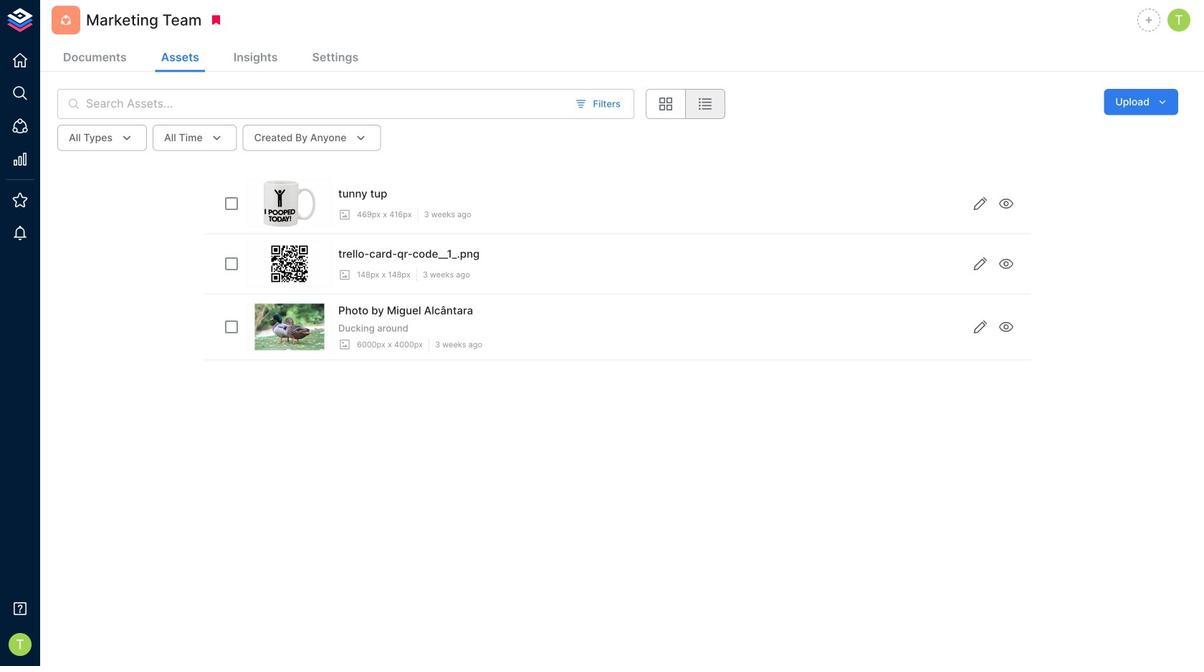 Task type: describe. For each thing, give the bounding box(es) containing it.
trello card qr code__1_.png image
[[266, 241, 313, 287]]

remove bookmark image
[[210, 14, 223, 27]]

tunny tup image
[[263, 180, 316, 227]]



Task type: vqa. For each thing, say whether or not it's contained in the screenshot.
group
yes



Task type: locate. For each thing, give the bounding box(es) containing it.
photo by miguel alcântara image
[[255, 304, 325, 350]]

group
[[646, 89, 726, 119]]

Search Assets... text field
[[86, 89, 567, 119]]



